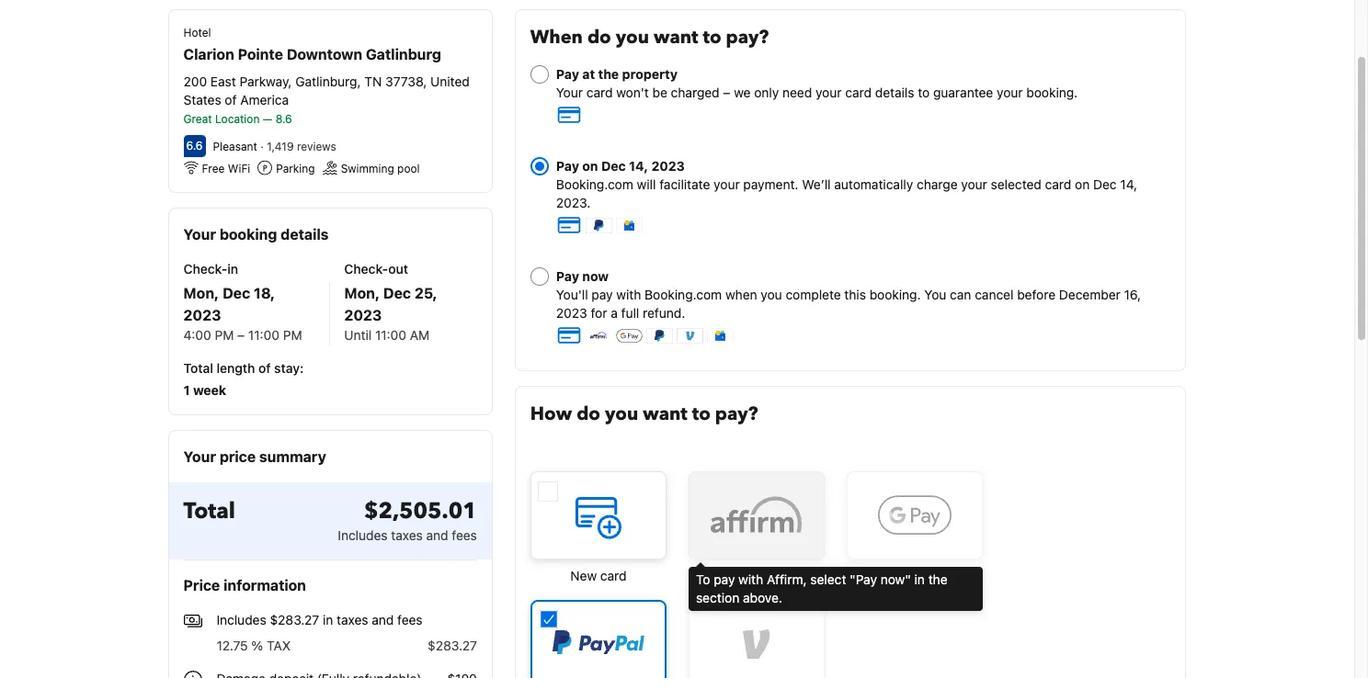 Task type: locate. For each thing, give the bounding box(es) containing it.
0 horizontal spatial details
[[281, 226, 329, 243]]

dec up paypal image
[[601, 158, 626, 174]]

total length of stay: 1 week
[[183, 360, 304, 398]]

0 vertical spatial booking.
[[1026, 85, 1078, 100]]

check- inside check-in mon, dec 18, 2023 4:00 pm – 11:00 pm
[[183, 261, 227, 277]]

with
[[616, 287, 641, 303]]

3 pay from the top
[[556, 268, 579, 284]]

to up charged
[[703, 25, 721, 50]]

scored 6.6 element
[[183, 135, 206, 157]]

booking.com inside "pay now you'll pay with booking.com when you complete this booking. you can cancel before december 16, 2023 for a full refund."
[[645, 287, 722, 303]]

1 vertical spatial booking.com
[[645, 287, 722, 303]]

booking.com up 2023.
[[556, 177, 633, 192]]

1 vertical spatial on
[[1075, 177, 1090, 192]]

out
[[388, 261, 408, 277]]

pleasant · 1,419 reviews
[[213, 140, 336, 154]]

pay? for how do you want to pay?
[[715, 402, 758, 427]]

booking.com for will
[[556, 177, 633, 192]]

now
[[582, 268, 609, 284]]

property
[[622, 66, 678, 82]]

card right need
[[845, 85, 872, 100]]

1 horizontal spatial details
[[875, 85, 914, 100]]

pay for pay on dec 14, 2023 booking.com will facilitate your payment. we'll automatically charge your selected card on dec 14, 2023.
[[556, 158, 579, 174]]

details left guarantee on the top right of page
[[875, 85, 914, 100]]

0 horizontal spatial on
[[582, 158, 598, 174]]

25,
[[415, 285, 437, 302]]

2 total from the top
[[183, 497, 235, 527]]

pay inside pay on dec 14, 2023 booking.com will facilitate your payment. we'll automatically charge your selected card on dec 14, 2023.
[[556, 158, 579, 174]]

1 vertical spatial pay?
[[715, 402, 758, 427]]

you
[[616, 25, 649, 50], [761, 287, 782, 303], [605, 402, 638, 427]]

of inside total length of stay: 1 week
[[258, 360, 271, 376]]

1 vertical spatial details
[[281, 226, 329, 243]]

0 vertical spatial $283.27
[[270, 612, 319, 628]]

– we
[[723, 85, 751, 100]]

0 horizontal spatial check-
[[183, 261, 227, 277]]

0 vertical spatial taxes
[[391, 528, 423, 543]]

includes
[[338, 528, 388, 543], [217, 612, 266, 628]]

to for when do you want to pay?
[[703, 25, 721, 50]]

card
[[586, 85, 613, 100], [845, 85, 872, 100], [1045, 177, 1072, 192]]

1 check- from the left
[[183, 261, 227, 277]]

be
[[652, 85, 667, 100]]

2023 up until on the left of page
[[344, 307, 382, 324]]

2023 down 'you'll'
[[556, 305, 587, 321]]

mon, inside the check-out mon, dec 25, 2023 until 11:00 am
[[344, 285, 380, 302]]

and
[[426, 528, 448, 543], [372, 612, 394, 628]]

want up property
[[654, 25, 698, 50]]

rated pleasant element
[[213, 140, 257, 154]]

0 horizontal spatial and
[[372, 612, 394, 628]]

0 vertical spatial to
[[703, 25, 721, 50]]

check- down booking
[[183, 261, 227, 277]]

16,
[[1124, 287, 1141, 303]]

0 vertical spatial pay?
[[726, 25, 769, 50]]

1 vertical spatial of
[[258, 360, 271, 376]]

your right guarantee on the top right of page
[[997, 85, 1023, 100]]

1 mon, from the left
[[183, 285, 219, 302]]

1 vertical spatial includes
[[217, 612, 266, 628]]

booking.
[[1026, 85, 1078, 100], [870, 287, 921, 303]]

1 horizontal spatial includes
[[338, 528, 388, 543]]

2 horizontal spatial card
[[1045, 177, 1072, 192]]

affirm image
[[586, 327, 612, 344]]

a
[[611, 305, 618, 321]]

pool
[[397, 162, 420, 176]]

total
[[183, 360, 213, 376], [183, 497, 235, 527]]

200
[[183, 74, 207, 89]]

includes taxes and fees
[[338, 528, 477, 543]]

to down 'venmo' icon
[[692, 402, 711, 427]]

2 pay from the top
[[556, 158, 579, 174]]

will
[[637, 177, 656, 192]]

information
[[224, 577, 306, 594]]

total up week
[[183, 360, 213, 376]]

and down includes taxes and fees
[[372, 612, 394, 628]]

details right booking
[[281, 226, 329, 243]]

fees down $2,505.01
[[452, 528, 477, 543]]

want down paypal icon
[[643, 402, 688, 427]]

hotel
[[183, 26, 211, 40]]

and down $2,505.01
[[426, 528, 448, 543]]

in inside check-in mon, dec 18, 2023 4:00 pm – 11:00 pm
[[227, 261, 238, 277]]

0 vertical spatial and
[[426, 528, 448, 543]]

check- for mon, dec 18, 2023
[[183, 261, 227, 277]]

dec left 18,
[[223, 285, 250, 302]]

your inside pay at the property your card won't be charged – we only need your card details to guarantee your booking.
[[556, 85, 583, 100]]

pay up 'you'll'
[[556, 268, 579, 284]]

14,
[[629, 158, 648, 174], [1120, 177, 1138, 192]]

of left stay:
[[258, 360, 271, 376]]

2023 up facilitate
[[652, 158, 685, 174]]

mon,
[[183, 285, 219, 302], [344, 285, 380, 302]]

this
[[844, 287, 866, 303]]

1 horizontal spatial 14,
[[1120, 177, 1138, 192]]

1 vertical spatial you
[[761, 287, 782, 303]]

2 vertical spatial your
[[183, 449, 216, 465]]

2023 inside check-in mon, dec 18, 2023 4:00 pm – 11:00 pm
[[183, 307, 221, 324]]

pay? for when do you want to pay?
[[726, 25, 769, 50]]

paypal image
[[586, 217, 612, 234]]

0 horizontal spatial in
[[227, 261, 238, 277]]

1
[[183, 383, 190, 398]]

do for when
[[587, 25, 611, 50]]

0 vertical spatial total
[[183, 360, 213, 376]]

total down price
[[183, 497, 235, 527]]

0 vertical spatial your
[[556, 85, 583, 100]]

want for how do you want to pay?
[[643, 402, 688, 427]]

mon, inside check-in mon, dec 18, 2023 4:00 pm – 11:00 pm
[[183, 285, 219, 302]]

swimming pool
[[341, 162, 420, 176]]

booking. right this
[[870, 287, 921, 303]]

pay inside "pay now you'll pay with booking.com when you complete this booking. you can cancel before december 16, 2023 for a full refund."
[[556, 268, 579, 284]]

1 horizontal spatial $283.27
[[428, 638, 477, 654]]

0 vertical spatial in
[[227, 261, 238, 277]]

1 horizontal spatial check-
[[344, 261, 388, 277]]

0 horizontal spatial booking.
[[870, 287, 921, 303]]

pay?
[[726, 25, 769, 50], [715, 402, 758, 427]]

pay inside pay at the property your card won't be charged – we only need your card details to guarantee your booking.
[[556, 66, 579, 82]]

booking.com inside pay on dec 14, 2023 booking.com will facilitate your payment. we'll automatically charge your selected card on dec 14, 2023.
[[556, 177, 633, 192]]

0 vertical spatial do
[[587, 25, 611, 50]]

1 vertical spatial in
[[323, 612, 333, 628]]

total for total length of stay: 1 week
[[183, 360, 213, 376]]

do up the
[[587, 25, 611, 50]]

pay up 2023.
[[556, 158, 579, 174]]

length
[[217, 360, 255, 376]]

11:00 pm
[[248, 327, 302, 343]]

1 horizontal spatial of
[[258, 360, 271, 376]]

%
[[251, 638, 263, 654]]

0 vertical spatial of
[[225, 92, 237, 108]]

pay for pay at the property your card won't be charged – we only need your card details to guarantee your booking.
[[556, 66, 579, 82]]

1 vertical spatial pay
[[556, 158, 579, 174]]

booking
[[220, 226, 277, 243]]

fees
[[452, 528, 477, 543], [397, 612, 423, 628]]

1 horizontal spatial booking.
[[1026, 85, 1078, 100]]

0 vertical spatial pay
[[556, 66, 579, 82]]

1 horizontal spatial mon,
[[344, 285, 380, 302]]

1 horizontal spatial and
[[426, 528, 448, 543]]

on right the selected
[[1075, 177, 1090, 192]]

1 pay from the top
[[556, 66, 579, 82]]

on up 2023.
[[582, 158, 598, 174]]

0 horizontal spatial 14,
[[629, 158, 648, 174]]

0 vertical spatial fees
[[452, 528, 477, 543]]

1 vertical spatial booking.
[[870, 287, 921, 303]]

1 vertical spatial $283.27
[[428, 638, 477, 654]]

8.6
[[276, 112, 292, 126]]

0 vertical spatial on
[[582, 158, 598, 174]]

2 vertical spatial pay
[[556, 268, 579, 284]]

1 total from the top
[[183, 360, 213, 376]]

1 horizontal spatial booking.com
[[645, 287, 722, 303]]

0 horizontal spatial fees
[[397, 612, 423, 628]]

0 horizontal spatial includes
[[217, 612, 266, 628]]

mon, up 4:00 pm
[[183, 285, 219, 302]]

your left price
[[183, 449, 216, 465]]

check-
[[183, 261, 227, 277], [344, 261, 388, 277]]

mon, up until on the left of page
[[344, 285, 380, 302]]

$283.27
[[270, 612, 319, 628], [428, 638, 477, 654]]

facilitate
[[659, 177, 710, 192]]

do right how at the bottom left of the page
[[577, 402, 600, 427]]

mon, for mon, dec 25, 2023
[[344, 285, 380, 302]]

charged
[[671, 85, 720, 100]]

automatically
[[834, 177, 913, 192]]

2 mon, from the left
[[344, 285, 380, 302]]

booking. inside "pay now you'll pay with booking.com when you complete this booking. you can cancel before december 16, 2023 for a full refund."
[[870, 287, 921, 303]]

2 vertical spatial you
[[605, 402, 638, 427]]

includes up "12.75" on the left
[[217, 612, 266, 628]]

of down east
[[225, 92, 237, 108]]

—
[[263, 112, 272, 126]]

downtown
[[287, 46, 362, 63]]

1 vertical spatial want
[[643, 402, 688, 427]]

2 vertical spatial to
[[692, 402, 711, 427]]

united
[[430, 74, 470, 89]]

price
[[183, 577, 220, 594]]

the
[[598, 66, 619, 82]]

you right how at the bottom left of the page
[[605, 402, 638, 427]]

check- inside the check-out mon, dec 25, 2023 until 11:00 am
[[344, 261, 388, 277]]

booking. inside pay at the property your card won't be charged – we only need your card details to guarantee your booking.
[[1026, 85, 1078, 100]]

1 vertical spatial your
[[183, 226, 216, 243]]

1 vertical spatial to
[[918, 85, 930, 100]]

booking.com up refund.
[[645, 287, 722, 303]]

when
[[530, 25, 583, 50]]

fees down includes taxes and fees
[[397, 612, 423, 628]]

check- up until on the left of page
[[344, 261, 388, 277]]

1 horizontal spatial fees
[[452, 528, 477, 543]]

2023
[[652, 158, 685, 174], [556, 305, 587, 321], [183, 307, 221, 324], [344, 307, 382, 324]]

includes down $2,505.01
[[338, 528, 388, 543]]

2023 inside the check-out mon, dec 25, 2023 until 11:00 am
[[344, 307, 382, 324]]

how do you want to pay?
[[530, 402, 758, 427]]

your down at
[[556, 85, 583, 100]]

paypal image
[[646, 327, 673, 344]]

12.75
[[217, 638, 248, 654]]

your right need
[[816, 85, 842, 100]]

want for when do you want to pay?
[[654, 25, 698, 50]]

0 horizontal spatial $283.27
[[270, 612, 319, 628]]

1 vertical spatial total
[[183, 497, 235, 527]]

0 horizontal spatial of
[[225, 92, 237, 108]]

great
[[183, 112, 212, 126]]

1 vertical spatial do
[[577, 402, 600, 427]]

1 horizontal spatial taxes
[[391, 528, 423, 543]]

booking. right guarantee on the top right of page
[[1026, 85, 1078, 100]]

card down the
[[586, 85, 613, 100]]

pay
[[592, 287, 613, 303]]

0 horizontal spatial taxes
[[337, 612, 368, 628]]

to left guarantee on the top right of page
[[918, 85, 930, 100]]

price information
[[183, 577, 306, 594]]

pay left at
[[556, 66, 579, 82]]

can
[[950, 287, 971, 303]]

1 horizontal spatial in
[[323, 612, 333, 628]]

gatlinburg
[[366, 46, 441, 63]]

1 horizontal spatial card
[[845, 85, 872, 100]]

your left booking
[[183, 226, 216, 243]]

0 vertical spatial want
[[654, 25, 698, 50]]

you right the when
[[761, 287, 782, 303]]

0 horizontal spatial mon,
[[183, 285, 219, 302]]

total inside total length of stay: 1 week
[[183, 360, 213, 376]]

in
[[227, 261, 238, 277], [323, 612, 333, 628]]

you up property
[[616, 25, 649, 50]]

1 vertical spatial and
[[372, 612, 394, 628]]

of inside 200 east parkway, gatlinburg, tn 37738, united states of america great location — 8.6
[[225, 92, 237, 108]]

pointe
[[238, 46, 283, 63]]

0 vertical spatial you
[[616, 25, 649, 50]]

how
[[530, 402, 572, 427]]

0 vertical spatial includes
[[338, 528, 388, 543]]

at
[[582, 66, 595, 82]]

0 vertical spatial booking.com
[[556, 177, 633, 192]]

card right the selected
[[1045, 177, 1072, 192]]

to
[[703, 25, 721, 50], [918, 85, 930, 100], [692, 402, 711, 427]]

on
[[582, 158, 598, 174], [1075, 177, 1090, 192]]

2 check- from the left
[[344, 261, 388, 277]]

wifi
[[228, 162, 250, 176]]

0 vertical spatial details
[[875, 85, 914, 100]]

2023 up 4:00 pm
[[183, 307, 221, 324]]

0 horizontal spatial booking.com
[[556, 177, 633, 192]]

dec down "out"
[[383, 285, 411, 302]]

pleasant
[[213, 140, 257, 154]]



Task type: describe. For each thing, give the bounding box(es) containing it.
·
[[260, 140, 264, 154]]

gatlinburg,
[[295, 74, 361, 89]]

free wifi
[[202, 162, 250, 176]]

to for how do you want to pay?
[[692, 402, 711, 427]]

12.75 % tax
[[217, 638, 291, 654]]

your price summary
[[183, 449, 326, 465]]

pay for pay now you'll pay with booking.com when you complete this booking. you can cancel before december 16, 2023 for a full refund.
[[556, 268, 579, 284]]

do for how
[[577, 402, 600, 427]]

$2,505.01
[[364, 497, 477, 527]]

december
[[1059, 287, 1121, 303]]

parking
[[276, 162, 315, 176]]

0 vertical spatial 14,
[[629, 158, 648, 174]]

we'll
[[802, 177, 831, 192]]

dec inside check-in mon, dec 18, 2023 4:00 pm – 11:00 pm
[[223, 285, 250, 302]]

18,
[[254, 285, 275, 302]]

selected
[[991, 177, 1042, 192]]

includes for includes taxes and fees
[[338, 528, 388, 543]]

dec inside the check-out mon, dec 25, 2023 until 11:00 am
[[383, 285, 411, 302]]

states
[[183, 92, 221, 108]]

america
[[240, 92, 289, 108]]

free
[[202, 162, 225, 176]]

–
[[237, 327, 245, 343]]

your right facilitate
[[714, 177, 740, 192]]

you inside "pay now you'll pay with booking.com when you complete this booking. you can cancel before december 16, 2023 for a full refund."
[[761, 287, 782, 303]]

includes $283.27 in taxes and fees
[[217, 612, 423, 628]]

cancel
[[975, 287, 1014, 303]]

only
[[754, 85, 779, 100]]

0 horizontal spatial card
[[586, 85, 613, 100]]

you for when do you want to pay?
[[616, 25, 649, 50]]

won't
[[616, 85, 649, 100]]

pay at the property your card won't be charged – we only need your card details to guarantee your booking.
[[556, 66, 1078, 100]]

1 vertical spatial fees
[[397, 612, 423, 628]]

clarion
[[183, 46, 234, 63]]

check-in mon, dec 18, 2023 4:00 pm – 11:00 pm
[[183, 261, 302, 343]]

when
[[725, 287, 757, 303]]

1 horizontal spatial on
[[1075, 177, 1090, 192]]

when do you want to pay?
[[530, 25, 769, 50]]

total for total
[[183, 497, 235, 527]]

reviews
[[297, 140, 336, 154]]

refund.
[[643, 305, 685, 321]]

summary
[[259, 449, 326, 465]]

your for your booking details
[[183, 226, 216, 243]]

2023.
[[556, 195, 591, 211]]

you'll
[[556, 287, 588, 303]]

swimming
[[341, 162, 394, 176]]

pay on dec 14, 2023 booking.com will facilitate your payment. we'll automatically charge your selected card on dec 14, 2023.
[[556, 158, 1138, 211]]

card inside pay on dec 14, 2023 booking.com will facilitate your payment. we'll automatically charge your selected card on dec 14, 2023.
[[1045, 177, 1072, 192]]

mon, for mon, dec 18, 2023
[[183, 285, 219, 302]]

venmo image
[[677, 327, 703, 344]]

200 east parkway, gatlinburg, tn 37738, united states of america button
[[183, 73, 477, 109]]

payment.
[[743, 177, 799, 192]]

for
[[591, 305, 607, 321]]

east
[[210, 74, 236, 89]]

complete
[[786, 287, 841, 303]]

booking.com for when
[[645, 287, 722, 303]]

includes for includes $283.27 in taxes and fees
[[217, 612, 266, 628]]

guarantee
[[933, 85, 993, 100]]

check- for mon, dec 25, 2023
[[344, 261, 388, 277]]

you for how do you want to pay?
[[605, 402, 638, 427]]

check-out mon, dec 25, 2023 until 11:00 am
[[344, 261, 437, 343]]

week
[[193, 383, 226, 398]]

1,419
[[267, 140, 294, 154]]

need
[[783, 85, 812, 100]]

4:00 pm
[[183, 327, 234, 343]]

11:00 am
[[375, 327, 430, 343]]

your right charge
[[961, 177, 987, 192]]

parkway,
[[240, 74, 292, 89]]

your booking details
[[183, 226, 329, 243]]

1 vertical spatial 14,
[[1120, 177, 1138, 192]]

tax
[[267, 638, 291, 654]]

2023 inside pay on dec 14, 2023 booking.com will facilitate your payment. we'll automatically charge your selected card on dec 14, 2023.
[[652, 158, 685, 174]]

until
[[344, 327, 372, 343]]

full
[[621, 305, 639, 321]]

dec right the selected
[[1093, 177, 1117, 192]]

details inside pay at the property your card won't be charged – we only need your card details to guarantee your booking.
[[875, 85, 914, 100]]

google pay image
[[616, 327, 643, 344]]

stay:
[[274, 360, 304, 376]]

6.6
[[186, 139, 203, 153]]

your for your price summary
[[183, 449, 216, 465]]

37738,
[[385, 74, 427, 89]]

pay now you'll pay with booking.com when you complete this booking. you can cancel before december 16, 2023 for a full refund.
[[556, 268, 1141, 321]]

1 vertical spatial taxes
[[337, 612, 368, 628]]

charge
[[917, 177, 958, 192]]

you
[[924, 287, 946, 303]]

to inside pay at the property your card won't be charged – we only need your card details to guarantee your booking.
[[918, 85, 930, 100]]

2023 inside "pay now you'll pay with booking.com when you complete this booking. you can cancel before december 16, 2023 for a full refund."
[[556, 305, 587, 321]]

location
[[215, 112, 260, 126]]

before
[[1017, 287, 1056, 303]]

200 east parkway, gatlinburg, tn 37738, united states of america great location — 8.6
[[183, 74, 470, 126]]

clarion pointe downtown gatlinburg
[[183, 46, 441, 63]]



Task type: vqa. For each thing, say whether or not it's contained in the screenshot.
hours in '48 hours before or while you're at the rental counter at pick-up time, we'll refund* what you paid'
no



